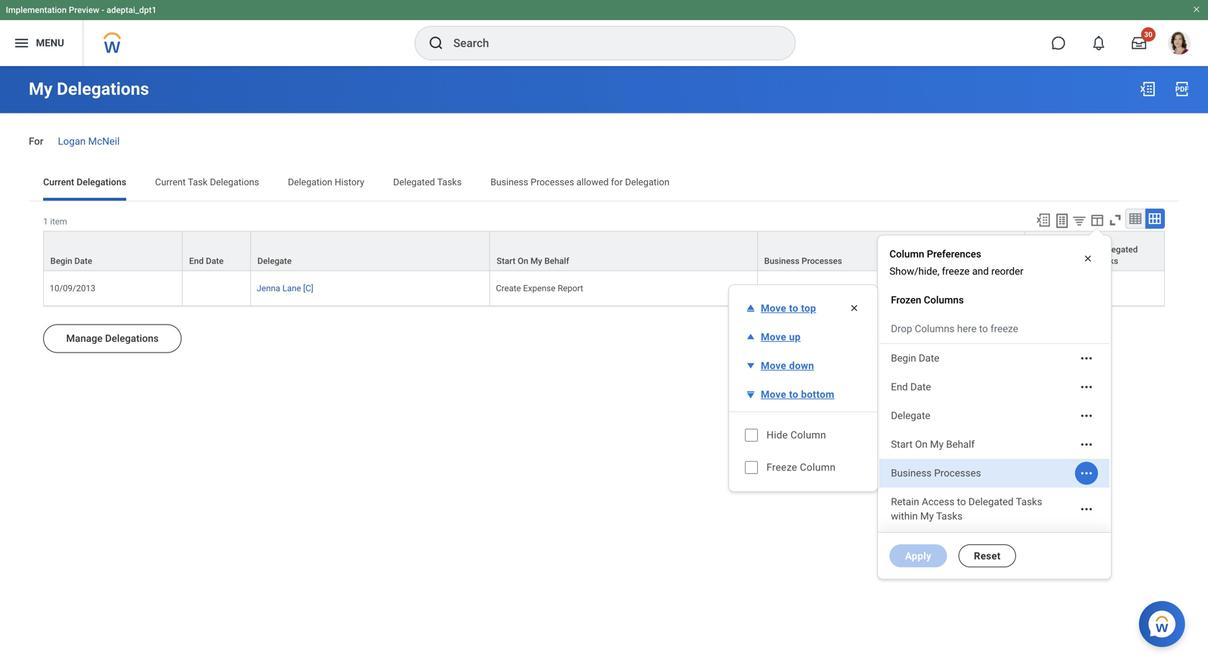 Task type: locate. For each thing, give the bounding box(es) containing it.
view printable version (pdf) image
[[1174, 81, 1191, 98]]

1 vertical spatial related actions image
[[1079, 409, 1094, 424]]

0 vertical spatial business
[[490, 177, 528, 188]]

current up item
[[43, 177, 74, 188]]

business inside business processes popup button
[[764, 256, 799, 266]]

columns down frozen columns at the right top of page
[[915, 323, 955, 335]]

begin date
[[50, 256, 92, 266], [891, 353, 939, 365]]

start
[[497, 256, 515, 266], [891, 439, 913, 451]]

inbox large image
[[1132, 36, 1146, 50]]

move left the up
[[761, 331, 786, 343]]

access
[[1059, 245, 1087, 255], [922, 497, 955, 508]]

date
[[74, 256, 92, 266], [206, 256, 224, 266], [919, 353, 939, 365], [910, 381, 931, 393]]

delegations right "manage"
[[105, 333, 159, 345]]

1 horizontal spatial on
[[915, 439, 928, 451]]

2 move from the top
[[761, 331, 786, 343]]

columns
[[924, 294, 964, 306], [915, 323, 955, 335]]

notifications large image
[[1092, 36, 1106, 50]]

1 row from the top
[[43, 231, 1165, 271]]

0 horizontal spatial report
[[558, 284, 583, 294]]

delegated down 'fullscreen' image
[[1099, 245, 1138, 255]]

row down the allowed
[[43, 231, 1165, 271]]

0 horizontal spatial within
[[891, 511, 918, 523]]

my delegations main content
[[0, 66, 1208, 412]]

0 horizontal spatial begin
[[50, 256, 72, 266]]

to right here
[[979, 323, 988, 335]]

freeze down "preferences"
[[942, 266, 970, 278]]

1 horizontal spatial x small image
[[1081, 252, 1095, 266]]

business
[[490, 177, 528, 188], [764, 256, 799, 266], [891, 468, 932, 480]]

2 horizontal spatial delegated
[[1099, 245, 1138, 255]]

2 vertical spatial column
[[800, 462, 836, 474]]

0 horizontal spatial delegate
[[257, 256, 292, 266]]

delegate
[[257, 256, 292, 266], [891, 410, 930, 422]]

column right freeze at the bottom
[[800, 462, 836, 474]]

select to filter grid data image
[[1071, 213, 1087, 228]]

0 vertical spatial related actions image
[[1079, 352, 1094, 366]]

0 vertical spatial within
[[1057, 256, 1080, 266]]

click to view/edit grid preferences image
[[1089, 212, 1105, 228]]

1 horizontal spatial delegate
[[891, 410, 930, 422]]

4 move from the top
[[761, 389, 786, 401]]

move
[[761, 303, 786, 314], [761, 331, 786, 343], [761, 360, 786, 372], [761, 389, 786, 401]]

0 vertical spatial start on my behalf
[[497, 256, 569, 266]]

1 vertical spatial retain
[[891, 497, 919, 508]]

expense report event element
[[763, 281, 847, 294]]

delegation
[[288, 177, 332, 188], [625, 177, 669, 188]]

retain access to delegated tasks within my tasks down select to filter grid data image
[[1032, 245, 1138, 266]]

0 horizontal spatial delegated
[[393, 177, 435, 188]]

2 report from the left
[[798, 284, 824, 294]]

delegated up the reset button
[[968, 497, 1014, 508]]

1 delegation from the left
[[288, 177, 332, 188]]

to down the click to view/edit grid preferences icon
[[1089, 245, 1097, 255]]

freeze column
[[767, 462, 836, 474]]

begin inside popup button
[[50, 256, 72, 266]]

end date button
[[183, 232, 250, 271]]

1 report from the left
[[558, 284, 583, 294]]

retain up the apply
[[891, 497, 919, 508]]

1 horizontal spatial begin date
[[891, 353, 939, 365]]

tab list containing current delegations
[[29, 166, 1179, 201]]

cell inside my delegations main content
[[183, 271, 251, 307]]

to left bottom
[[789, 389, 798, 401]]

within down export to worksheets icon
[[1057, 256, 1080, 266]]

1 vertical spatial begin date
[[891, 353, 939, 365]]

Search Workday  search field
[[453, 27, 765, 59]]

row containing 10/09/2013
[[43, 271, 1165, 307]]

0 vertical spatial end date
[[189, 256, 224, 266]]

1 horizontal spatial delegation
[[625, 177, 669, 188]]

freeze
[[942, 266, 970, 278], [990, 323, 1018, 335]]

tasks inside tab list
[[437, 177, 462, 188]]

x small image inside dialog
[[1081, 252, 1095, 266]]

here
[[957, 323, 977, 335]]

0 horizontal spatial access
[[922, 497, 955, 508]]

tab list
[[29, 166, 1179, 201]]

delegations for current delegations
[[77, 177, 126, 188]]

1 vertical spatial business
[[764, 256, 799, 266]]

current delegations
[[43, 177, 126, 188]]

0 vertical spatial column
[[889, 248, 924, 260]]

2 vertical spatial related actions image
[[1079, 467, 1094, 481]]

move for move down
[[761, 360, 786, 372]]

drop
[[891, 323, 912, 335]]

delegation right for
[[625, 177, 669, 188]]

0 vertical spatial business processes
[[764, 256, 842, 266]]

columns up drop columns here to freeze
[[924, 294, 964, 306]]

business processes
[[764, 256, 842, 266], [891, 468, 981, 480]]

column right hide
[[791, 430, 826, 442]]

access inside popup button
[[1059, 245, 1087, 255]]

access down select to filter grid data image
[[1059, 245, 1087, 255]]

caret up image
[[744, 330, 758, 344]]

for
[[611, 177, 623, 188]]

end
[[189, 256, 204, 266], [891, 381, 908, 393]]

retain access to delegated tasks within my tasks
[[1032, 245, 1138, 266], [891, 497, 1042, 523]]

delegations up mcneil
[[57, 79, 149, 99]]

begin down drop
[[891, 353, 916, 365]]

1 move from the top
[[761, 303, 786, 314]]

0 horizontal spatial begin date
[[50, 256, 92, 266]]

related actions image
[[1079, 380, 1094, 395], [1079, 438, 1094, 452], [1079, 467, 1094, 481]]

0 vertical spatial freeze
[[942, 266, 970, 278]]

3 move from the top
[[761, 360, 786, 372]]

0 vertical spatial processes
[[531, 177, 574, 188]]

1 vertical spatial on
[[915, 439, 928, 451]]

current
[[43, 177, 74, 188], [155, 177, 186, 188]]

0 horizontal spatial start
[[497, 256, 515, 266]]

1 horizontal spatial business
[[764, 256, 799, 266]]

move to bottom
[[761, 389, 834, 401]]

0 horizontal spatial on
[[518, 256, 528, 266]]

my
[[29, 79, 53, 99], [531, 256, 542, 266], [1082, 256, 1094, 266], [930, 439, 944, 451], [920, 511, 934, 523]]

1 vertical spatial columns
[[915, 323, 955, 335]]

move for move up
[[761, 331, 786, 343]]

begin up 10/09/2013
[[50, 256, 72, 266]]

move right caret bottom icon
[[761, 389, 786, 401]]

1 horizontal spatial retain
[[1032, 245, 1056, 255]]

justify image
[[13, 35, 30, 52]]

1 horizontal spatial delegated
[[968, 497, 1014, 508]]

1 horizontal spatial expense
[[763, 284, 796, 294]]

current task delegations
[[155, 177, 259, 188]]

to left top
[[789, 303, 798, 314]]

within
[[1057, 256, 1080, 266], [891, 511, 918, 523]]

expense up the move to top button
[[763, 284, 796, 294]]

report
[[558, 284, 583, 294], [798, 284, 824, 294]]

0 horizontal spatial business processes
[[764, 256, 842, 266]]

0 vertical spatial on
[[518, 256, 528, 266]]

bottom
[[801, 389, 834, 401]]

caret top image
[[744, 301, 758, 316]]

retain down export to excel icon
[[1032, 245, 1056, 255]]

report right create
[[558, 284, 583, 294]]

x small image down select to filter grid data image
[[1081, 252, 1095, 266]]

create expense report
[[496, 284, 583, 294]]

0 vertical spatial columns
[[924, 294, 964, 306]]

delegate inside popup button
[[257, 256, 292, 266]]

0 vertical spatial delegated
[[393, 177, 435, 188]]

0 horizontal spatial behalf
[[544, 256, 569, 266]]

adeptai_dpt1
[[106, 5, 157, 15]]

tasks
[[437, 177, 462, 188], [1032, 256, 1054, 266], [1096, 256, 1118, 266], [1016, 497, 1042, 508], [936, 511, 963, 523]]

down
[[789, 360, 814, 372]]

1 vertical spatial within
[[891, 511, 918, 523]]

begin date up 10/09/2013
[[50, 256, 92, 266]]

implementation preview -   adeptai_dpt1
[[6, 5, 157, 15]]

start on my behalf button
[[490, 232, 757, 271]]

0 vertical spatial start
[[497, 256, 515, 266]]

expense
[[523, 284, 556, 294], [763, 284, 796, 294]]

0 vertical spatial delegate
[[257, 256, 292, 266]]

0 horizontal spatial business
[[490, 177, 528, 188]]

1 vertical spatial freeze
[[990, 323, 1018, 335]]

1 vertical spatial retain access to delegated tasks within my tasks
[[891, 497, 1042, 523]]

0 vertical spatial begin
[[50, 256, 72, 266]]

1 horizontal spatial begin
[[891, 353, 916, 365]]

my inside 'retain access to delegated tasks within my tasks' popup button
[[1082, 256, 1094, 266]]

0 vertical spatial access
[[1059, 245, 1087, 255]]

delegations
[[57, 79, 149, 99], [77, 177, 126, 188], [210, 177, 259, 188], [105, 333, 159, 345]]

caret bottom image
[[744, 388, 758, 402]]

delegation history
[[288, 177, 364, 188]]

x small image right top
[[847, 301, 861, 316]]

0 horizontal spatial delegation
[[288, 177, 332, 188]]

lane
[[282, 284, 301, 294]]

my delegations
[[29, 79, 149, 99]]

move right caret top icon
[[761, 303, 786, 314]]

1 horizontal spatial business processes
[[891, 468, 981, 480]]

begin
[[50, 256, 72, 266], [891, 353, 916, 365]]

0 horizontal spatial freeze
[[942, 266, 970, 278]]

manage delegations
[[66, 333, 159, 345]]

1 horizontal spatial processes
[[802, 256, 842, 266]]

1 horizontal spatial start on my behalf
[[891, 439, 975, 451]]

reset button
[[959, 545, 1016, 568]]

2 delegation from the left
[[625, 177, 669, 188]]

retain access to delegated tasks within my tasks up the reset button
[[891, 497, 1042, 523]]

1 related actions image from the top
[[1079, 352, 1094, 366]]

processes inside tab list
[[531, 177, 574, 188]]

expand table image
[[1148, 212, 1162, 226]]

processes
[[531, 177, 574, 188], [802, 256, 842, 266], [934, 468, 981, 480]]

on
[[518, 256, 528, 266], [915, 439, 928, 451]]

item
[[50, 217, 67, 227]]

2 vertical spatial processes
[[934, 468, 981, 480]]

hide
[[767, 430, 788, 442]]

2 horizontal spatial processes
[[934, 468, 981, 480]]

2 vertical spatial related actions image
[[1079, 503, 1094, 517]]

1 vertical spatial start
[[891, 439, 913, 451]]

delegated right history
[[393, 177, 435, 188]]

0 horizontal spatial retain
[[891, 497, 919, 508]]

move down
[[761, 360, 814, 372]]

related actions image for access
[[1079, 503, 1094, 517]]

preferences
[[927, 248, 981, 260]]

0 horizontal spatial processes
[[531, 177, 574, 188]]

x small image
[[1081, 252, 1095, 266], [847, 301, 861, 316]]

drop columns here to freeze
[[891, 323, 1018, 335]]

0 horizontal spatial end date
[[189, 256, 224, 266]]

delegations down mcneil
[[77, 177, 126, 188]]

move inside button
[[761, 303, 786, 314]]

delegate button
[[251, 232, 489, 271]]

1 vertical spatial processes
[[802, 256, 842, 266]]

1 horizontal spatial within
[[1057, 256, 1080, 266]]

2 row from the top
[[43, 271, 1165, 307]]

1 current from the left
[[43, 177, 74, 188]]

column
[[889, 248, 924, 260], [791, 430, 826, 442], [800, 462, 836, 474]]

0 vertical spatial retain access to delegated tasks within my tasks
[[1032, 245, 1138, 266]]

report up top
[[798, 284, 824, 294]]

freeze right here
[[990, 323, 1018, 335]]

logan mcneil
[[58, 136, 120, 147]]

1 vertical spatial access
[[922, 497, 955, 508]]

delegations inside button
[[105, 333, 159, 345]]

0 vertical spatial behalf
[[544, 256, 569, 266]]

start on my behalf
[[497, 256, 569, 266], [891, 439, 975, 451]]

cell
[[183, 271, 251, 307]]

column preferences show/hide, freeze and reorder
[[889, 248, 1023, 278]]

fullscreen image
[[1107, 212, 1123, 228]]

1 vertical spatial end date
[[891, 381, 931, 393]]

current left task
[[155, 177, 186, 188]]

move inside button
[[761, 360, 786, 372]]

1 vertical spatial related actions image
[[1079, 438, 1094, 452]]

2 current from the left
[[155, 177, 186, 188]]

1
[[43, 217, 48, 227]]

create expense report element
[[496, 281, 583, 294]]

row down start on my behalf popup button
[[43, 271, 1165, 307]]

1 horizontal spatial access
[[1059, 245, 1087, 255]]

0 vertical spatial begin date
[[50, 256, 92, 266]]

delegated
[[393, 177, 435, 188], [1099, 245, 1138, 255], [968, 497, 1014, 508]]

column inside column preferences show/hide, freeze and reorder
[[889, 248, 924, 260]]

toolbar
[[1029, 209, 1165, 231]]

2 horizontal spatial business
[[891, 468, 932, 480]]

0 vertical spatial retain
[[1032, 245, 1056, 255]]

1 horizontal spatial behalf
[[946, 439, 975, 451]]

2 related actions image from the top
[[1079, 438, 1094, 452]]

3 related actions image from the top
[[1079, 467, 1094, 481]]

0 horizontal spatial current
[[43, 177, 74, 188]]

delegated inside tab list
[[393, 177, 435, 188]]

0 vertical spatial x small image
[[1081, 252, 1095, 266]]

delegation left history
[[288, 177, 332, 188]]

export to excel image
[[1139, 81, 1156, 98]]

3 related actions image from the top
[[1079, 503, 1094, 517]]

columns for drop
[[915, 323, 955, 335]]

processes inside popup button
[[802, 256, 842, 266]]

-
[[102, 5, 104, 15]]

business inside tab list
[[490, 177, 528, 188]]

reset
[[974, 551, 1001, 562]]

begin date down drop
[[891, 353, 939, 365]]

1 vertical spatial delegated
[[1099, 245, 1138, 255]]

0 vertical spatial related actions image
[[1079, 380, 1094, 395]]

begin date inside popup button
[[50, 256, 92, 266]]

0 horizontal spatial start on my behalf
[[497, 256, 569, 266]]

behalf
[[544, 256, 569, 266], [946, 439, 975, 451]]

expense right create
[[523, 284, 556, 294]]

1 horizontal spatial current
[[155, 177, 186, 188]]

1 horizontal spatial freeze
[[990, 323, 1018, 335]]

delegations right task
[[210, 177, 259, 188]]

to inside move to bottom button
[[789, 389, 798, 401]]

0 horizontal spatial x small image
[[847, 301, 861, 316]]

0 horizontal spatial end
[[189, 256, 204, 266]]

to
[[1089, 245, 1097, 255], [789, 303, 798, 314], [979, 323, 988, 335], [789, 389, 798, 401], [957, 497, 966, 508]]

reorder
[[991, 266, 1023, 278]]

within inside popup button
[[1057, 256, 1080, 266]]

retain
[[1032, 245, 1056, 255], [891, 497, 919, 508]]

1 vertical spatial delegate
[[891, 410, 930, 422]]

1 vertical spatial end
[[891, 381, 908, 393]]

1 item
[[43, 217, 67, 227]]

related actions image for end date
[[1079, 380, 1094, 395]]

1 vertical spatial x small image
[[847, 301, 861, 316]]

1 vertical spatial column
[[791, 430, 826, 442]]

manage delegations button
[[43, 325, 182, 353]]

1 horizontal spatial report
[[798, 284, 824, 294]]

related actions image
[[1079, 352, 1094, 366], [1079, 409, 1094, 424], [1079, 503, 1094, 517]]

move up button
[[738, 326, 809, 349]]

logan mcneil link
[[58, 133, 120, 147]]

dialog
[[877, 221, 1112, 580]]

1 related actions image from the top
[[1079, 380, 1094, 395]]

0 horizontal spatial expense
[[523, 284, 556, 294]]

column up show/hide,
[[889, 248, 924, 260]]

row
[[43, 231, 1165, 271], [43, 271, 1165, 307]]

0 vertical spatial end
[[189, 256, 204, 266]]

access up the apply
[[922, 497, 955, 508]]

move right caret down icon
[[761, 360, 786, 372]]

export to excel image
[[1035, 212, 1051, 228]]

within up the apply
[[891, 511, 918, 523]]



Task type: describe. For each thing, give the bounding box(es) containing it.
export to worksheets image
[[1053, 212, 1071, 230]]

freeze
[[767, 462, 797, 474]]

mcneil
[[88, 136, 120, 147]]

related actions image for start on my behalf
[[1079, 438, 1094, 452]]

row containing retain access to delegated tasks within my tasks
[[43, 231, 1165, 271]]

history
[[335, 177, 364, 188]]

menu
[[36, 37, 64, 49]]

retain access to delegated tasks within my tasks inside popup button
[[1032, 245, 1138, 266]]

move for move to top
[[761, 303, 786, 314]]

and
[[972, 266, 989, 278]]

related actions image for date
[[1079, 352, 1094, 366]]

toolbar inside my delegations main content
[[1029, 209, 1165, 231]]

access inside dialog
[[922, 497, 955, 508]]

column for hide column
[[791, 430, 826, 442]]

columns for frozen
[[924, 294, 964, 306]]

jenna lane [c]
[[257, 284, 313, 294]]

business processes inside popup button
[[764, 256, 842, 266]]

profile logan mcneil image
[[1168, 32, 1191, 58]]

dialog containing column preferences
[[877, 221, 1112, 580]]

manage
[[66, 333, 103, 345]]

caret down image
[[744, 359, 758, 373]]

task
[[188, 177, 208, 188]]

end date inside popup button
[[189, 256, 224, 266]]

show/hide,
[[889, 266, 939, 278]]

start on my behalf inside start on my behalf popup button
[[497, 256, 569, 266]]

2 expense from the left
[[763, 284, 796, 294]]

delegations for my delegations
[[57, 79, 149, 99]]

logan
[[58, 136, 86, 147]]

current for current task delegations
[[155, 177, 186, 188]]

hide column
[[767, 430, 826, 442]]

apply button
[[889, 545, 947, 568]]

my inside start on my behalf popup button
[[531, 256, 542, 266]]

retain inside popup button
[[1032, 245, 1056, 255]]

1 vertical spatial begin
[[891, 353, 916, 365]]

jenna
[[257, 284, 280, 294]]

expense report event
[[763, 284, 847, 294]]

implementation
[[6, 5, 67, 15]]

for
[[29, 136, 43, 147]]

related actions image for business processes
[[1079, 467, 1094, 481]]

2 related actions image from the top
[[1079, 409, 1094, 424]]

1 vertical spatial behalf
[[946, 439, 975, 451]]

1 vertical spatial business processes
[[891, 468, 981, 480]]

freeze inside column preferences show/hide, freeze and reorder
[[942, 266, 970, 278]]

delegated inside popup button
[[1099, 245, 1138, 255]]

move to bottom button
[[738, 383, 843, 406]]

to inside 'retain access to delegated tasks within my tasks' popup button
[[1089, 245, 1097, 255]]

delegations for manage delegations
[[105, 333, 159, 345]]

top
[[801, 303, 816, 314]]

frozen columns
[[891, 294, 964, 306]]

business processes button
[[758, 232, 1025, 271]]

column for freeze column
[[800, 462, 836, 474]]

30 button
[[1123, 27, 1156, 59]]

up
[[789, 331, 801, 343]]

[c]
[[303, 284, 313, 294]]

frozen
[[891, 294, 921, 306]]

table image
[[1128, 212, 1143, 226]]

1 vertical spatial start on my behalf
[[891, 439, 975, 451]]

move for move to bottom
[[761, 389, 786, 401]]

30
[[1144, 30, 1152, 39]]

behalf inside start on my behalf popup button
[[544, 256, 569, 266]]

create
[[496, 284, 521, 294]]

1 expense from the left
[[523, 284, 556, 294]]

tab list inside my delegations main content
[[29, 166, 1179, 201]]

allowed
[[576, 177, 609, 188]]

1 horizontal spatial end
[[891, 381, 908, 393]]

apply
[[905, 551, 931, 562]]

to inside the move to top button
[[789, 303, 798, 314]]

preview
[[69, 5, 99, 15]]

2 vertical spatial delegated
[[968, 497, 1014, 508]]

to up the reset button
[[957, 497, 966, 508]]

menu banner
[[0, 0, 1208, 66]]

move down button
[[738, 354, 823, 378]]

menu button
[[0, 20, 83, 66]]

move up
[[761, 331, 801, 343]]

1 horizontal spatial end date
[[891, 381, 931, 393]]

event
[[826, 284, 847, 294]]

begin date button
[[44, 232, 182, 271]]

10/09/2013
[[50, 284, 95, 294]]

business processes allowed for delegation
[[490, 177, 669, 188]]

1 horizontal spatial start
[[891, 439, 913, 451]]

start inside popup button
[[497, 256, 515, 266]]

retain access to delegated tasks within my tasks button
[[1025, 232, 1164, 271]]

move to top button
[[738, 297, 825, 320]]

move to top
[[761, 303, 816, 314]]

2 vertical spatial business
[[891, 468, 932, 480]]

close environment banner image
[[1192, 5, 1201, 14]]

on inside popup button
[[518, 256, 528, 266]]

end inside popup button
[[189, 256, 204, 266]]

jenna lane [c] link
[[257, 281, 313, 294]]

search image
[[427, 35, 445, 52]]

current for current delegations
[[43, 177, 74, 188]]

delegated tasks
[[393, 177, 462, 188]]



Task type: vqa. For each thing, say whether or not it's contained in the screenshot.
Card
no



